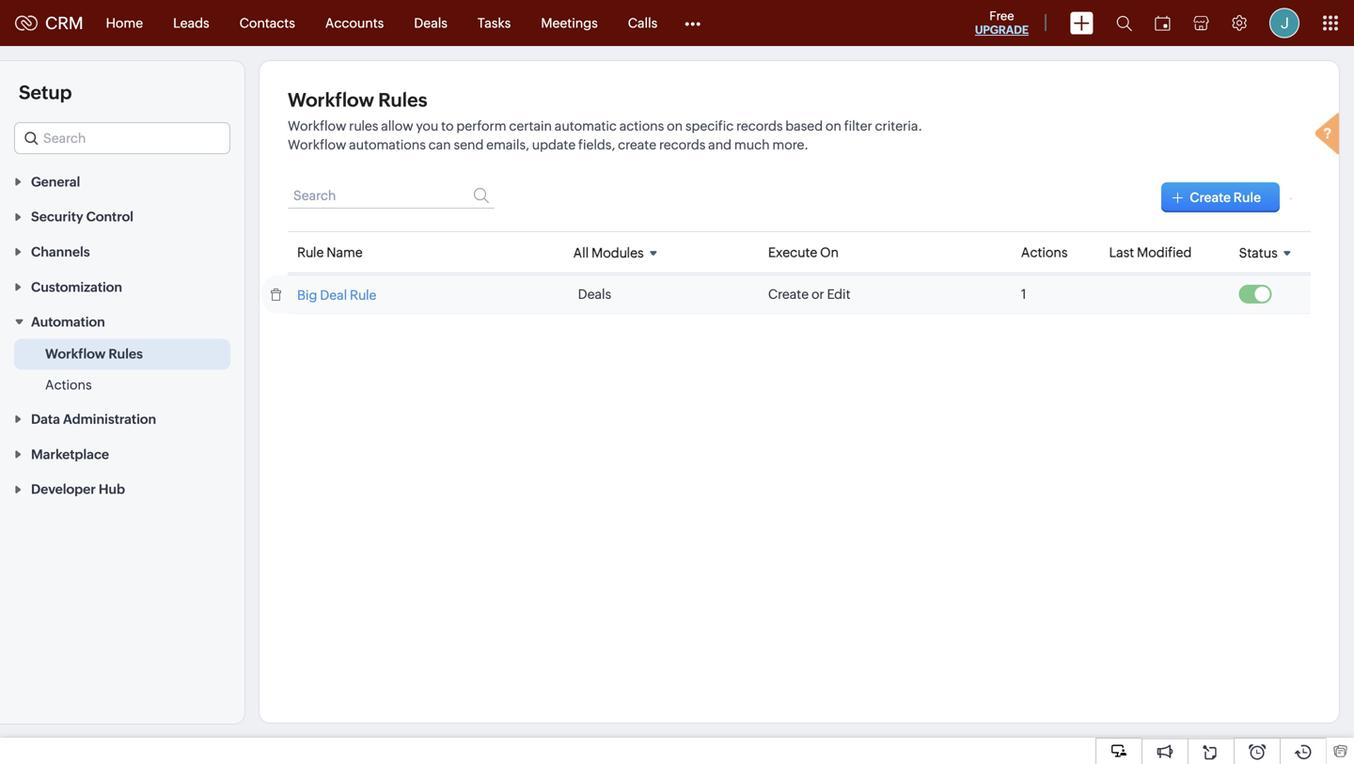 Task type: vqa. For each thing, say whether or not it's contained in the screenshot.
fields,
yes



Task type: describe. For each thing, give the bounding box(es) containing it.
big
[[297, 288, 317, 303]]

upgrade
[[975, 24, 1029, 36]]

tasks link
[[463, 0, 526, 46]]

modified
[[1137, 245, 1192, 260]]

execute on
[[768, 245, 839, 260]]

update
[[532, 137, 576, 152]]

control
[[86, 209, 133, 224]]

workflow left rules
[[288, 118, 346, 134]]

tasks
[[478, 16, 511, 31]]

accounts
[[325, 16, 384, 31]]

based
[[786, 118, 823, 134]]

search element
[[1105, 0, 1144, 46]]

actions
[[619, 118, 664, 134]]

or
[[812, 287, 824, 302]]

developer hub button
[[0, 471, 245, 507]]

rule name
[[297, 245, 363, 260]]

perform
[[456, 118, 506, 134]]

on
[[820, 245, 839, 260]]

create or edit
[[768, 287, 851, 302]]

0 vertical spatial deals
[[414, 16, 448, 31]]

channels button
[[0, 234, 245, 269]]

rules inside workflow rules link
[[108, 347, 143, 362]]

crm
[[45, 13, 83, 33]]

meetings
[[541, 16, 598, 31]]

all modules
[[573, 245, 644, 260]]

Search text field
[[288, 182, 495, 209]]

contacts
[[239, 16, 295, 31]]

and
[[708, 137, 732, 152]]

criteria.
[[875, 118, 922, 134]]

deals link
[[399, 0, 463, 46]]

2 on from the left
[[826, 118, 842, 134]]

Status field
[[1239, 240, 1298, 265]]

logo image
[[15, 16, 38, 31]]

send
[[454, 137, 484, 152]]

to
[[441, 118, 454, 134]]

administration
[[63, 412, 156, 427]]

free upgrade
[[975, 9, 1029, 36]]

create
[[618, 137, 657, 152]]

execute
[[768, 245, 818, 260]]

developer hub
[[31, 482, 125, 497]]

create for create rule
[[1190, 190, 1231, 205]]

certain
[[509, 118, 552, 134]]

marketplace button
[[0, 436, 245, 471]]

name
[[326, 245, 363, 260]]

1 vertical spatial deals
[[578, 287, 611, 302]]

general
[[31, 174, 80, 189]]

last
[[1109, 245, 1134, 260]]

automations
[[349, 137, 426, 152]]

create menu image
[[1070, 12, 1094, 34]]

modules
[[591, 245, 644, 260]]

automatic
[[555, 118, 617, 134]]

crm link
[[15, 13, 83, 33]]

rules
[[349, 118, 378, 134]]

last modified
[[1109, 245, 1192, 260]]

Search text field
[[15, 123, 229, 153]]

customization
[[31, 280, 122, 295]]

actions inside automation "region"
[[45, 378, 92, 393]]

calls link
[[613, 0, 673, 46]]

free
[[990, 9, 1014, 23]]

leads
[[173, 16, 209, 31]]



Task type: locate. For each thing, give the bounding box(es) containing it.
actions link
[[45, 376, 92, 395]]

1 horizontal spatial rules
[[378, 89, 427, 111]]

profile image
[[1270, 8, 1300, 38]]

workflow inside automation "region"
[[45, 347, 106, 362]]

actions
[[1021, 245, 1068, 260], [45, 378, 92, 393]]

big deal rule
[[297, 288, 377, 303]]

edit
[[827, 287, 851, 302]]

can
[[429, 137, 451, 152]]

0 horizontal spatial create
[[768, 287, 809, 302]]

workflow rules link
[[45, 345, 143, 364]]

workflow rules allow you to perform certain automatic actions on specific records based on filter criteria. workflow automations can send emails, update fields, create records and much more.
[[288, 118, 922, 152]]

rule left name
[[297, 245, 324, 260]]

profile element
[[1258, 0, 1311, 46]]

0 horizontal spatial workflow rules
[[45, 347, 143, 362]]

workflow left automations
[[288, 137, 346, 152]]

deals
[[414, 16, 448, 31], [578, 287, 611, 302]]

0 horizontal spatial rule
[[297, 245, 324, 260]]

rule
[[1234, 190, 1261, 205], [297, 245, 324, 260], [350, 288, 377, 303]]

deal
[[320, 288, 347, 303]]

records
[[736, 118, 783, 134], [659, 137, 706, 152]]

setup
[[19, 82, 72, 103]]

actions up 1
[[1021, 245, 1068, 260]]

0 horizontal spatial rules
[[108, 347, 143, 362]]

general button
[[0, 164, 245, 199]]

1 horizontal spatial records
[[736, 118, 783, 134]]

1 horizontal spatial actions
[[1021, 245, 1068, 260]]

security
[[31, 209, 83, 224]]

Other Modules field
[[673, 8, 713, 38]]

deals down all
[[578, 287, 611, 302]]

leads link
[[158, 0, 224, 46]]

accounts link
[[310, 0, 399, 46]]

create menu element
[[1059, 0, 1105, 46]]

1 on from the left
[[667, 118, 683, 134]]

2 horizontal spatial rule
[[1234, 190, 1261, 205]]

much
[[734, 137, 770, 152]]

0 horizontal spatial on
[[667, 118, 683, 134]]

0 vertical spatial records
[[736, 118, 783, 134]]

workflow
[[288, 89, 374, 111], [288, 118, 346, 134], [288, 137, 346, 152], [45, 347, 106, 362]]

automation
[[31, 315, 105, 330]]

on right actions
[[667, 118, 683, 134]]

search image
[[1116, 15, 1132, 31]]

create rule button
[[1162, 182, 1280, 213]]

all
[[573, 245, 589, 260]]

1 horizontal spatial create
[[1190, 190, 1231, 205]]

0 vertical spatial actions
[[1021, 245, 1068, 260]]

0 horizontal spatial deals
[[414, 16, 448, 31]]

All Modules field
[[573, 240, 665, 265]]

meetings link
[[526, 0, 613, 46]]

actions down workflow rules link
[[45, 378, 92, 393]]

rule up status
[[1234, 190, 1261, 205]]

big deal rule link
[[297, 287, 377, 303]]

automation region
[[0, 339, 245, 401]]

create rule
[[1190, 190, 1261, 205]]

security control
[[31, 209, 133, 224]]

calls
[[628, 16, 658, 31]]

1 vertical spatial create
[[768, 287, 809, 302]]

channels
[[31, 245, 90, 260]]

1
[[1021, 287, 1027, 302]]

emails,
[[486, 137, 529, 152]]

data
[[31, 412, 60, 427]]

workflow rules
[[288, 89, 427, 111], [45, 347, 143, 362]]

customization button
[[0, 269, 245, 304]]

1 horizontal spatial workflow rules
[[288, 89, 427, 111]]

rule right deal
[[350, 288, 377, 303]]

records down specific
[[659, 137, 706, 152]]

calendar image
[[1155, 16, 1171, 31]]

more.
[[772, 137, 809, 152]]

records up much
[[736, 118, 783, 134]]

create for create or edit
[[768, 287, 809, 302]]

on left filter
[[826, 118, 842, 134]]

rules
[[378, 89, 427, 111], [108, 347, 143, 362]]

data administration
[[31, 412, 156, 427]]

home
[[106, 16, 143, 31]]

marketplace
[[31, 447, 109, 462]]

0 vertical spatial rules
[[378, 89, 427, 111]]

0 horizontal spatial records
[[659, 137, 706, 152]]

1 vertical spatial workflow rules
[[45, 347, 143, 362]]

create
[[1190, 190, 1231, 205], [768, 287, 809, 302]]

home link
[[91, 0, 158, 46]]

1 horizontal spatial rule
[[350, 288, 377, 303]]

None field
[[14, 122, 230, 154]]

allow
[[381, 118, 413, 134]]

deals left tasks
[[414, 16, 448, 31]]

2 vertical spatial rule
[[350, 288, 377, 303]]

data administration button
[[0, 401, 245, 436]]

filter
[[844, 118, 872, 134]]

rule inside "button"
[[1234, 190, 1261, 205]]

workflow rules up rules
[[288, 89, 427, 111]]

workflow rules up actions link
[[45, 347, 143, 362]]

1 vertical spatial rule
[[297, 245, 324, 260]]

1 vertical spatial records
[[659, 137, 706, 152]]

rules up allow
[[378, 89, 427, 111]]

fields,
[[578, 137, 615, 152]]

create left or
[[768, 287, 809, 302]]

1 vertical spatial rules
[[108, 347, 143, 362]]

specific
[[685, 118, 734, 134]]

create inside "button"
[[1190, 190, 1231, 205]]

hub
[[99, 482, 125, 497]]

1 vertical spatial actions
[[45, 378, 92, 393]]

automation button
[[0, 304, 245, 339]]

security control button
[[0, 199, 245, 234]]

contacts link
[[224, 0, 310, 46]]

workflow up rules
[[288, 89, 374, 111]]

0 vertical spatial create
[[1190, 190, 1231, 205]]

create up modified
[[1190, 190, 1231, 205]]

1 horizontal spatial on
[[826, 118, 842, 134]]

workflow rules inside automation "region"
[[45, 347, 143, 362]]

you
[[416, 118, 438, 134]]

1 horizontal spatial deals
[[578, 287, 611, 302]]

status
[[1239, 245, 1278, 260]]

workflow up actions link
[[45, 347, 106, 362]]

rules down 'automation' dropdown button on the left top
[[108, 347, 143, 362]]

0 vertical spatial workflow rules
[[288, 89, 427, 111]]

on
[[667, 118, 683, 134], [826, 118, 842, 134]]

developer
[[31, 482, 96, 497]]

0 horizontal spatial actions
[[45, 378, 92, 393]]

0 vertical spatial rule
[[1234, 190, 1261, 205]]



